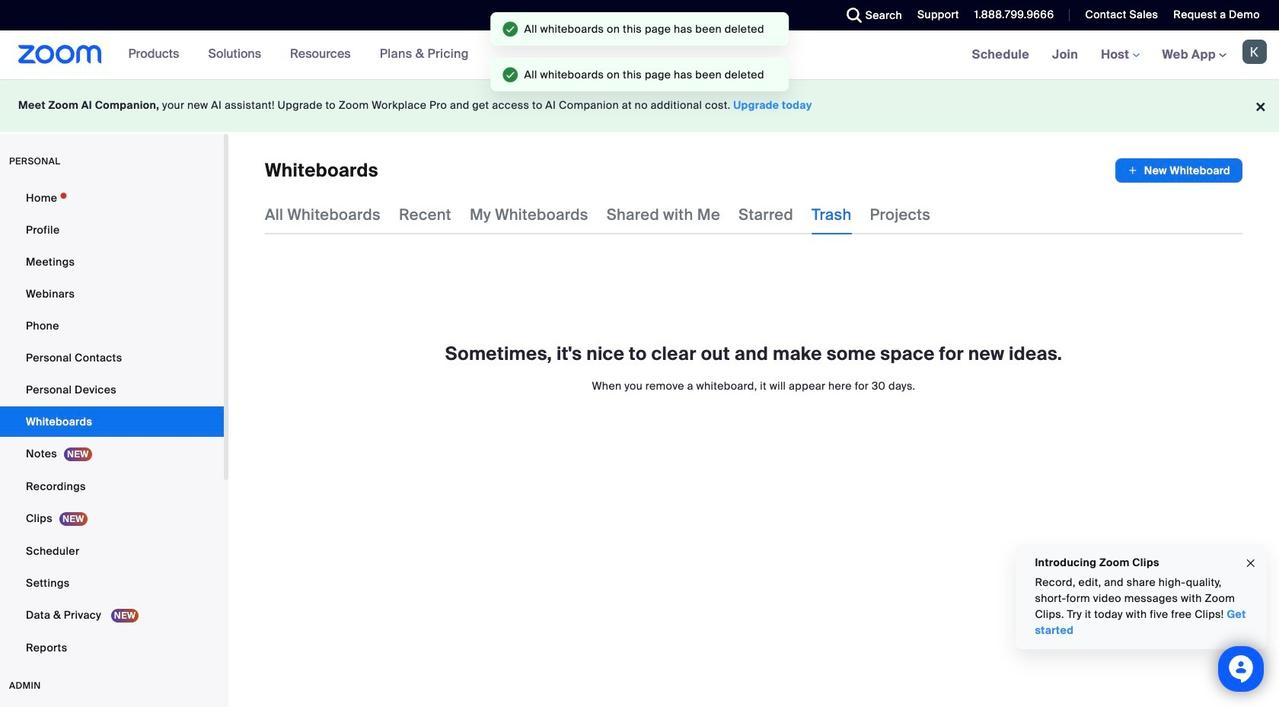 Task type: describe. For each thing, give the bounding box(es) containing it.
tabs of all whiteboard page tab list
[[265, 195, 931, 235]]

success image
[[503, 67, 518, 82]]



Task type: vqa. For each thing, say whether or not it's contained in the screenshot.
Add to Google Calendar Icon at the left of the page
no



Task type: locate. For each thing, give the bounding box(es) containing it.
zoom logo image
[[18, 45, 102, 64]]

banner
[[0, 30, 1280, 80]]

add image
[[1128, 163, 1139, 178]]

profile picture image
[[1243, 40, 1268, 64]]

footer
[[0, 79, 1280, 132]]

success image
[[503, 21, 518, 37]]

application
[[1116, 158, 1243, 183]]

product information navigation
[[117, 30, 481, 79]]

personal menu menu
[[0, 183, 224, 665]]

close image
[[1245, 555, 1258, 572]]

meetings navigation
[[961, 30, 1280, 80]]



